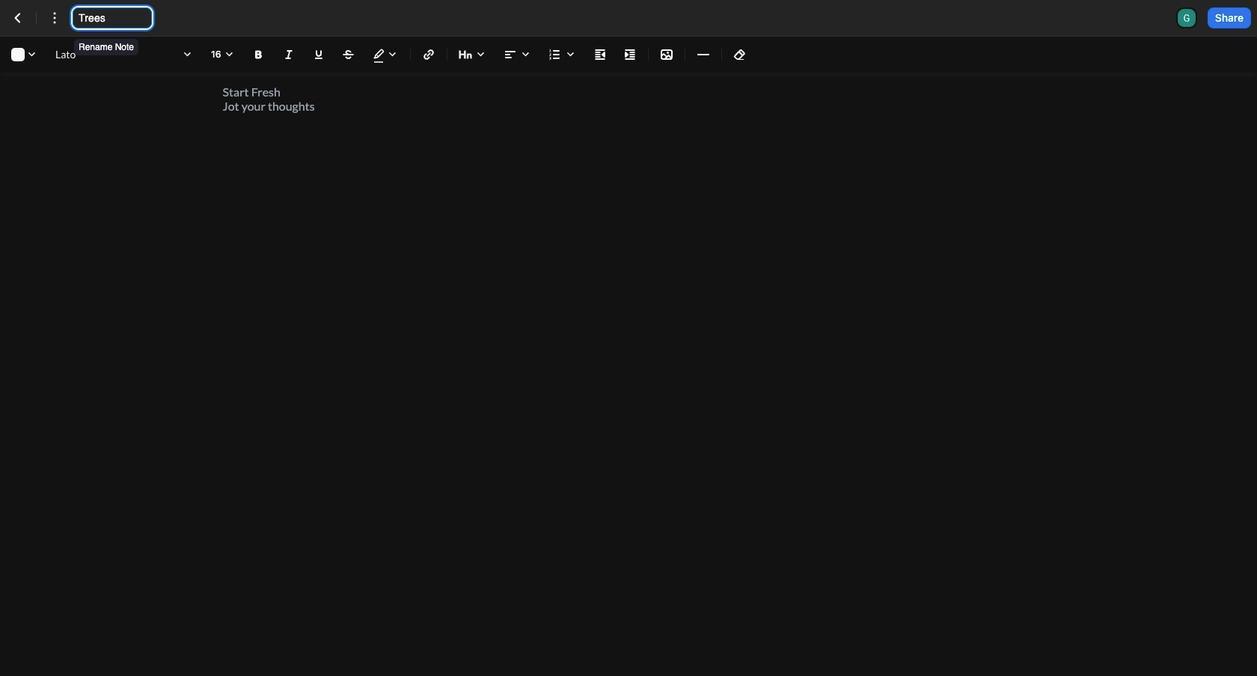 Task type: vqa. For each thing, say whether or not it's contained in the screenshot.
'Cancel'
no



Task type: locate. For each thing, give the bounding box(es) containing it.
all notes image
[[9, 9, 27, 27]]

generic name image
[[1178, 9, 1196, 27]]

None text field
[[79, 10, 146, 25]]

strikethrough image
[[340, 46, 358, 64]]

more image
[[46, 9, 64, 27]]

tooltip
[[73, 28, 140, 57]]

increase indent image
[[621, 46, 639, 64]]

insert image image
[[658, 46, 676, 64]]

clear style image
[[731, 46, 749, 64]]

italic image
[[280, 46, 298, 64]]



Task type: describe. For each thing, give the bounding box(es) containing it.
decrease indent image
[[591, 46, 609, 64]]

divider line image
[[698, 49, 710, 61]]

bold image
[[250, 46, 268, 64]]

link image
[[420, 46, 438, 64]]

underline image
[[310, 46, 328, 64]]



